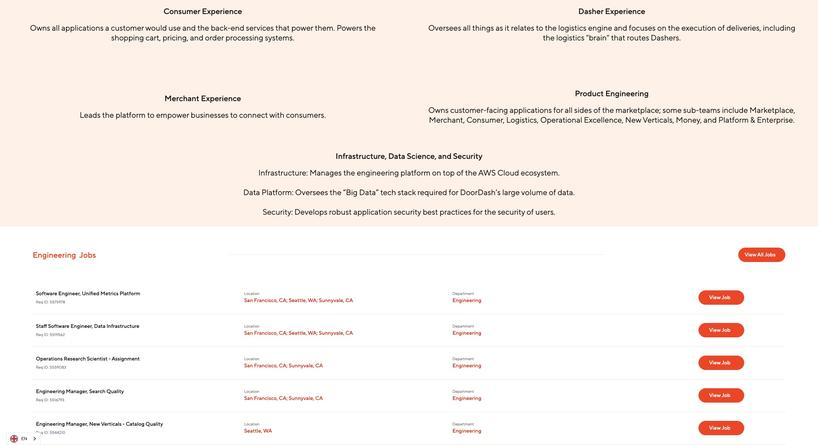 Task type: vqa. For each thing, say whether or not it's contained in the screenshot.
important,
no



Task type: locate. For each thing, give the bounding box(es) containing it.
department engineering for staff software engineer, data infrastructure
[[453, 324, 482, 336]]

volume
[[522, 188, 548, 197]]

owns
[[30, 23, 50, 32], [429, 105, 449, 115]]

powers
[[337, 23, 362, 32]]

data up infrastructure: manages the engineering platform on top of the aws cloud ecosystem.
[[389, 151, 406, 161]]

the inside owns customer-facing applications for all sides of the marketplace; some sub-teams include marketplace, merchant, consumer, logistics, operational excellence, new verticals, money, and platform & enterprise.
[[603, 105, 614, 115]]

users.
[[536, 207, 556, 217]]

experience for and
[[605, 6, 646, 16]]

view job for engineering manager, search quality
[[710, 393, 731, 399]]

1 vertical spatial manager,
[[66, 421, 88, 428]]

2 horizontal spatial for
[[554, 105, 563, 115]]

4 id: from the top
[[44, 398, 49, 403]]

4 location from the top
[[244, 390, 260, 394]]

engineer, up the 5575978
[[58, 291, 81, 297]]

engineer,
[[58, 291, 81, 297], [71, 323, 93, 330]]

0 horizontal spatial data
[[94, 323, 105, 330]]

1 vertical spatial -
[[123, 421, 125, 428]]

0 vertical spatial quality
[[106, 389, 124, 395]]

id: inside operations research scientist - assignment req id: 5559083
[[44, 366, 49, 370]]

3 location from the top
[[244, 357, 260, 362]]

on left top
[[432, 168, 441, 177]]

wa; for software engineer, unified metrics platform
[[308, 298, 318, 304]]

ecosystem.
[[521, 168, 560, 177]]

2 location san francisco, ca; sunnyvale, ca from the top
[[244, 390, 323, 402]]

catalog
[[126, 421, 145, 428]]

experience for end
[[202, 6, 242, 16]]

engineering link for staff software engineer, data infrastructure
[[453, 330, 482, 337]]

2 vertical spatial seattle,
[[244, 428, 262, 434]]

owns inside owns customer-facing applications for all sides of the marketplace; some sub-teams include marketplace, merchant, consumer, logistics, operational excellence, new verticals, money, and platform & enterprise.
[[429, 105, 449, 115]]

0 vertical spatial wa;
[[308, 298, 318, 304]]

0 horizontal spatial quality
[[106, 389, 124, 395]]

view for operations research scientist - assignment
[[710, 360, 721, 366]]

3 san from the top
[[244, 363, 253, 369]]

4 engineering link from the top
[[453, 396, 482, 402]]

0 horizontal spatial all
[[52, 23, 60, 32]]

0 vertical spatial data
[[389, 151, 406, 161]]

stack
[[398, 188, 416, 197]]

3 department engineering from the top
[[453, 357, 482, 369]]

for up practices
[[449, 188, 459, 197]]

department for engineering manager, new verticals - catalog quality
[[453, 422, 474, 427]]

2 san francisco, ca; sunnyvale, ca link from the top
[[244, 396, 323, 402]]

san for software engineer, unified metrics platform
[[244, 298, 253, 304]]

0 horizontal spatial security
[[394, 207, 421, 217]]

req down operations
[[36, 366, 43, 370]]

3 engineering link from the top
[[453, 363, 482, 369]]

1 wa; from the top
[[308, 298, 318, 304]]

0 vertical spatial -
[[109, 356, 111, 362]]

4 ca; from the top
[[279, 396, 288, 402]]

to inside the oversees all things as it relates to the logistics engine and focuses on the execution of deliveries, including the logistics "brain" that routes dashers.
[[536, 23, 544, 32]]

manager, inside engineering manager, new verticals - catalog quality req id: 5544210
[[66, 421, 88, 428]]

all inside the oversees all things as it relates to the logistics engine and focuses on the execution of deliveries, including the logistics "brain" that routes dashers.
[[463, 23, 471, 32]]

staff software engineer, data infrastructure req id: 5519562
[[36, 323, 139, 337]]

1 horizontal spatial quality
[[146, 421, 163, 428]]

power
[[292, 23, 313, 32]]

of right execution
[[718, 23, 725, 32]]

applications left a
[[61, 23, 104, 32]]

to left empower
[[147, 110, 155, 119]]

1 req from the top
[[36, 300, 43, 305]]

- right scientist
[[109, 356, 111, 362]]

2 engineering link from the top
[[453, 330, 482, 337]]

1 vertical spatial wa;
[[308, 330, 318, 336]]

owns inside owns all applications a customer would use and the back-end services that power them. powers the shopping cart, pricing, and order processing systems.
[[30, 23, 50, 32]]

oversees
[[429, 23, 461, 32], [295, 188, 328, 197]]

job
[[722, 295, 731, 301], [722, 327, 731, 334], [722, 360, 731, 366], [722, 393, 731, 399], [722, 425, 731, 432]]

1 id: from the top
[[44, 300, 49, 305]]

location for operations research scientist - assignment
[[244, 357, 260, 362]]

req left 5516793
[[36, 398, 43, 403]]

1 horizontal spatial all
[[463, 23, 471, 32]]

1 vertical spatial that
[[611, 33, 626, 42]]

merchant
[[165, 94, 199, 103]]

1 horizontal spatial security
[[498, 207, 525, 217]]

ca; for staff software engineer, data infrastructure
[[279, 330, 288, 336]]

4 view job link from the top
[[699, 389, 745, 403]]

quality right catalog
[[146, 421, 163, 428]]

on
[[658, 23, 667, 32], [432, 168, 441, 177]]

engineering link for engineering manager, new verticals - catalog quality
[[453, 428, 482, 435]]

1 horizontal spatial platform
[[401, 168, 431, 177]]

quality inside engineering manager, search quality req id: 5516793
[[106, 389, 124, 395]]

new inside engineering manager, new verticals - catalog quality req id: 5544210
[[89, 421, 100, 428]]

security: develops robust application security best practices for the security of users.
[[263, 207, 556, 217]]

infrastructure: manages the engineering platform on top of the aws cloud ecosystem.
[[259, 168, 560, 177]]

manager,
[[66, 389, 88, 395], [66, 421, 88, 428]]

department
[[453, 292, 474, 296], [453, 324, 474, 329], [453, 357, 474, 362], [453, 390, 474, 394], [453, 422, 474, 427]]

2 location san francisco, ca; seattle, wa; sunnyvale, ca from the top
[[244, 324, 353, 336]]

id: inside engineering manager, search quality req id: 5516793
[[44, 398, 49, 403]]

location
[[244, 292, 260, 296], [244, 324, 260, 329], [244, 357, 260, 362], [244, 390, 260, 394], [244, 422, 260, 427]]

consumers.
[[286, 110, 326, 119]]

of up excellence,
[[594, 105, 601, 115]]

0 vertical spatial location san francisco, ca; sunnyvale, ca
[[244, 357, 323, 369]]

3 req from the top
[[36, 366, 43, 370]]

4 san from the top
[[244, 396, 253, 402]]

and down dasher experience
[[614, 23, 628, 32]]

4 department from the top
[[453, 390, 474, 394]]

engineering link for engineering manager, search quality
[[453, 396, 482, 402]]

view job link for engineering manager, new verticals - catalog quality
[[699, 422, 745, 436]]

2 wa; from the top
[[308, 330, 318, 336]]

top
[[443, 168, 455, 177]]

wa; for staff software engineer, data infrastructure
[[308, 330, 318, 336]]

2 horizontal spatial data
[[389, 151, 406, 161]]

staff
[[36, 323, 47, 330]]

2 job from the top
[[722, 327, 731, 334]]

0 vertical spatial logistics
[[559, 23, 587, 32]]

5 view job from the top
[[710, 425, 731, 432]]

that left routes
[[611, 33, 626, 42]]

as
[[496, 23, 503, 32]]

req inside software engineer, unified metrics platform req id: 5575978
[[36, 300, 43, 305]]

manager, for search
[[66, 389, 88, 395]]

1 vertical spatial new
[[89, 421, 100, 428]]

1 view job from the top
[[710, 295, 731, 301]]

2 department from the top
[[453, 324, 474, 329]]

robust
[[329, 207, 352, 217]]

1 horizontal spatial applications
[[510, 105, 552, 115]]

dasher
[[579, 6, 604, 16]]

infrastructure, data science, and security
[[336, 151, 483, 161]]

2 francisco, from the top
[[254, 330, 278, 336]]

0 vertical spatial on
[[658, 23, 667, 32]]

location seattle, wa
[[244, 422, 272, 434]]

1 vertical spatial on
[[432, 168, 441, 177]]

Language field
[[7, 433, 41, 446]]

experience up focuses
[[605, 6, 646, 16]]

1 vertical spatial location san francisco, ca; sunnyvale, ca
[[244, 390, 323, 402]]

1 engineering link from the top
[[453, 298, 482, 304]]

2 ca; from the top
[[279, 330, 288, 336]]

1 horizontal spatial on
[[658, 23, 667, 32]]

for down the "doordash's"
[[473, 207, 483, 217]]

id: left 5516793
[[44, 398, 49, 403]]

-
[[109, 356, 111, 362], [123, 421, 125, 428]]

data left platform: on the left of page
[[243, 188, 260, 197]]

for up the operational
[[554, 105, 563, 115]]

san for staff software engineer, data infrastructure
[[244, 330, 253, 336]]

1 horizontal spatial owns
[[429, 105, 449, 115]]

required
[[418, 188, 447, 197]]

dashers.
[[651, 33, 681, 42]]

5559083
[[50, 366, 66, 370]]

to left the connect
[[230, 110, 238, 119]]

id: down operations
[[44, 366, 49, 370]]

id: for software
[[44, 300, 49, 305]]

0 horizontal spatial to
[[147, 110, 155, 119]]

leads the platform to empower businesses to connect with consumers.
[[80, 110, 326, 119]]

0 vertical spatial that
[[276, 23, 290, 32]]

5 req from the top
[[36, 431, 43, 435]]

0 horizontal spatial applications
[[61, 23, 104, 32]]

5 job from the top
[[722, 425, 731, 432]]

of left data.
[[549, 188, 556, 197]]

location san francisco, ca; seattle, wa; sunnyvale, ca for platform
[[244, 292, 353, 304]]

view
[[745, 252, 757, 258], [710, 295, 721, 301], [710, 327, 721, 334], [710, 360, 721, 366], [710, 393, 721, 399], [710, 425, 721, 432]]

0 horizontal spatial platform
[[116, 110, 146, 119]]

0 vertical spatial applications
[[61, 23, 104, 32]]

software
[[36, 291, 57, 297], [48, 323, 69, 330]]

1 san francisco, ca; sunnyvale, ca link from the top
[[244, 363, 323, 369]]

platform inside software engineer, unified metrics platform req id: 5575978
[[120, 291, 140, 297]]

logistics
[[559, 23, 587, 32], [557, 33, 585, 42]]

req inside the staff software engineer, data infrastructure req id: 5519562
[[36, 333, 43, 337]]

security down large
[[498, 207, 525, 217]]

and down the teams
[[704, 115, 717, 124]]

owns all applications a customer would use and the back-end services that power them. powers the shopping cart, pricing, and order processing systems.
[[30, 23, 376, 42]]

platform down include in the top right of the page
[[719, 115, 749, 124]]

and right use
[[183, 23, 196, 32]]

manager, down engineering manager, search quality req id: 5516793
[[66, 421, 88, 428]]

connect
[[239, 110, 268, 119]]

1 vertical spatial platform
[[120, 291, 140, 297]]

jobs inside view all jobs link
[[765, 252, 776, 258]]

end
[[231, 23, 244, 32]]

2 horizontal spatial to
[[536, 23, 544, 32]]

0 vertical spatial oversees
[[429, 23, 461, 32]]

4 req from the top
[[36, 398, 43, 403]]

platform
[[116, 110, 146, 119], [401, 168, 431, 177]]

id: inside software engineer, unified metrics platform req id: 5575978
[[44, 300, 49, 305]]

department engineering for engineering manager, new verticals - catalog quality
[[453, 422, 482, 434]]

0 vertical spatial san francisco, ca; sunnyvale, ca link
[[244, 363, 323, 369]]

for
[[554, 105, 563, 115], [449, 188, 459, 197], [473, 207, 483, 217]]

1 vertical spatial san francisco, ca; seattle, wa; sunnyvale, ca link
[[244, 330, 353, 337]]

view job
[[710, 295, 731, 301], [710, 327, 731, 334], [710, 360, 731, 366], [710, 393, 731, 399], [710, 425, 731, 432]]

1 vertical spatial quality
[[146, 421, 163, 428]]

5 id: from the top
[[44, 431, 49, 435]]

businesses
[[191, 110, 229, 119]]

research
[[64, 356, 86, 362]]

on up dashers.
[[658, 23, 667, 32]]

location for software engineer, unified metrics platform
[[244, 292, 260, 296]]

2 vertical spatial data
[[94, 323, 105, 330]]

id: for operations
[[44, 366, 49, 370]]

1 horizontal spatial -
[[123, 421, 125, 428]]

2 req from the top
[[36, 333, 43, 337]]

software up "5519562"
[[48, 323, 69, 330]]

id: for staff
[[44, 333, 49, 337]]

1 vertical spatial platform
[[401, 168, 431, 177]]

applications
[[61, 23, 104, 32], [510, 105, 552, 115]]

1 location san francisco, ca; sunnyvale, ca from the top
[[244, 357, 323, 369]]

security down stack
[[394, 207, 421, 217]]

1 vertical spatial data
[[243, 188, 260, 197]]

2 manager, from the top
[[66, 421, 88, 428]]

1 job from the top
[[722, 295, 731, 301]]

1 manager, from the top
[[66, 389, 88, 395]]

1 horizontal spatial that
[[611, 33, 626, 42]]

0 vertical spatial location san francisco, ca; seattle, wa; sunnyvale, ca
[[244, 292, 353, 304]]

1 francisco, from the top
[[254, 298, 278, 304]]

2 department engineering from the top
[[453, 324, 482, 336]]

0 vertical spatial manager,
[[66, 389, 88, 395]]

manager, inside engineering manager, search quality req id: 5516793
[[66, 389, 88, 395]]

scientist
[[87, 356, 108, 362]]

logistics down dasher
[[559, 23, 587, 32]]

1 location from the top
[[244, 292, 260, 296]]

engineering manager, search quality req id: 5516793
[[36, 389, 124, 403]]

4 department engineering from the top
[[453, 390, 482, 402]]

manager, for new
[[66, 421, 88, 428]]

job for software engineer, unified metrics platform
[[722, 295, 731, 301]]

owns for owns all applications a customer would use and the back-end services that power them. powers the shopping cart, pricing, and order processing systems.
[[30, 23, 50, 32]]

2 san from the top
[[244, 330, 253, 336]]

2 horizontal spatial all
[[565, 105, 573, 115]]

req down staff
[[36, 333, 43, 337]]

0 horizontal spatial for
[[449, 188, 459, 197]]

1 horizontal spatial new
[[626, 115, 642, 124]]

5 department from the top
[[453, 422, 474, 427]]

new inside owns customer-facing applications for all sides of the marketplace; some sub-teams include marketplace, merchant, consumer, logistics, operational excellence, new verticals, money, and platform & enterprise.
[[626, 115, 642, 124]]

0 vertical spatial seattle,
[[289, 298, 307, 304]]

1 horizontal spatial platform
[[719, 115, 749, 124]]

1 horizontal spatial jobs
[[765, 252, 776, 258]]

engineering
[[357, 168, 399, 177]]

1 department from the top
[[453, 292, 474, 296]]

shopping
[[111, 33, 144, 42]]

1 san from the top
[[244, 298, 253, 304]]

0 vertical spatial platform
[[116, 110, 146, 119]]

marketplace;
[[616, 105, 661, 115]]

that inside the oversees all things as it relates to the logistics engine and focuses on the execution of deliveries, including the logistics "brain" that routes dashers.
[[611, 33, 626, 42]]

large
[[503, 188, 520, 197]]

experience
[[202, 6, 242, 16], [605, 6, 646, 16], [201, 94, 241, 103]]

0 horizontal spatial oversees
[[295, 188, 328, 197]]

1 vertical spatial location san francisco, ca; seattle, wa; sunnyvale, ca
[[244, 324, 353, 336]]

2 id: from the top
[[44, 333, 49, 337]]

1 vertical spatial owns
[[429, 105, 449, 115]]

department for operations research scientist - assignment
[[453, 357, 474, 362]]

ca;
[[279, 298, 288, 304], [279, 330, 288, 336], [279, 363, 288, 369], [279, 396, 288, 402]]

platform right metrics
[[120, 291, 140, 297]]

3 francisco, from the top
[[254, 363, 278, 369]]

req left the 5575978
[[36, 300, 43, 305]]

1 vertical spatial engineer,
[[71, 323, 93, 330]]

location san francisco, ca; seattle, wa; sunnyvale, ca
[[244, 292, 353, 304], [244, 324, 353, 336]]

4 francisco, from the top
[[254, 396, 278, 402]]

0 vertical spatial for
[[554, 105, 563, 115]]

id:
[[44, 300, 49, 305], [44, 333, 49, 337], [44, 366, 49, 370], [44, 398, 49, 403], [44, 431, 49, 435]]

0 vertical spatial new
[[626, 115, 642, 124]]

applications inside owns all applications a customer would use and the back-end services that power them. powers the shopping cart, pricing, and order processing systems.
[[61, 23, 104, 32]]

engineering link
[[453, 298, 482, 304], [453, 330, 482, 337], [453, 363, 482, 369], [453, 396, 482, 402], [453, 428, 482, 435]]

2 view job from the top
[[710, 327, 731, 334]]

job for engineering manager, new verticals - catalog quality
[[722, 425, 731, 432]]

5 view job link from the top
[[699, 422, 745, 436]]

assignment
[[112, 356, 140, 362]]

all inside owns all applications a customer would use and the back-end services that power them. powers the shopping cart, pricing, and order processing systems.
[[52, 23, 60, 32]]

2 view job link from the top
[[699, 324, 745, 338]]

view for staff software engineer, data infrastructure
[[710, 327, 721, 334]]

of inside the oversees all things as it relates to the logistics engine and focuses on the execution of deliveries, including the logistics "brain" that routes dashers.
[[718, 23, 725, 32]]

0 horizontal spatial that
[[276, 23, 290, 32]]

quality inside engineering manager, new verticals - catalog quality req id: 5544210
[[146, 421, 163, 428]]

3 department from the top
[[453, 357, 474, 362]]

list
[[33, 282, 786, 445]]

0 vertical spatial owns
[[30, 23, 50, 32]]

req inside engineering manager, search quality req id: 5516793
[[36, 398, 43, 403]]

to for empower
[[230, 110, 238, 119]]

1 vertical spatial applications
[[510, 105, 552, 115]]

5 engineering link from the top
[[453, 428, 482, 435]]

view job link
[[699, 291, 745, 305], [699, 324, 745, 338], [699, 356, 745, 371], [699, 389, 745, 403], [699, 422, 745, 436]]

logistics left "brain"
[[557, 33, 585, 42]]

engineer, down software engineer, unified metrics platform req id: 5575978
[[71, 323, 93, 330]]

0 vertical spatial engineer,
[[58, 291, 81, 297]]

3 ca; from the top
[[279, 363, 288, 369]]

on inside the oversees all things as it relates to the logistics engine and focuses on the execution of deliveries, including the logistics "brain" that routes dashers.
[[658, 23, 667, 32]]

job for operations research scientist - assignment
[[722, 360, 731, 366]]

view all jobs
[[745, 252, 776, 258]]

quality right search
[[106, 389, 124, 395]]

5 location from the top
[[244, 422, 260, 427]]

0 horizontal spatial -
[[109, 356, 111, 362]]

location san francisco, ca; seattle, wa; sunnyvale, ca for infrastructure
[[244, 324, 353, 336]]

1 san francisco, ca; seattle, wa; sunnyvale, ca link from the top
[[244, 298, 353, 304]]

1 vertical spatial logistics
[[557, 33, 585, 42]]

4 job from the top
[[722, 393, 731, 399]]

product engineering
[[575, 89, 649, 98]]

req for staff
[[36, 333, 43, 337]]

location inside location seattle, wa
[[244, 422, 260, 427]]

2 location from the top
[[244, 324, 260, 329]]

1 vertical spatial seattle,
[[289, 330, 307, 336]]

francisco,
[[254, 298, 278, 304], [254, 330, 278, 336], [254, 363, 278, 369], [254, 396, 278, 402]]

3 id: from the top
[[44, 366, 49, 370]]

1 vertical spatial san francisco, ca; sunnyvale, ca link
[[244, 396, 323, 402]]

new down marketplace;
[[626, 115, 642, 124]]

software engineer, unified metrics platform req id: 5575978
[[36, 291, 140, 305]]

manager, left search
[[66, 389, 88, 395]]

it
[[505, 23, 510, 32]]

cloud
[[498, 168, 519, 177]]

1 location san francisco, ca; seattle, wa; sunnyvale, ca from the top
[[244, 292, 353, 304]]

to right relates
[[536, 23, 544, 32]]

that up systems.
[[276, 23, 290, 32]]

5 department engineering from the top
[[453, 422, 482, 434]]

software up the 5575978
[[36, 291, 57, 297]]

applications up logistics,
[[510, 105, 552, 115]]

department for software engineer, unified metrics platform
[[453, 292, 474, 296]]

money,
[[676, 115, 702, 124]]

new left verticals
[[89, 421, 100, 428]]

4 view job from the top
[[710, 393, 731, 399]]

0 vertical spatial san francisco, ca; seattle, wa; sunnyvale, ca link
[[244, 298, 353, 304]]

francisco, for software engineer, unified metrics platform
[[254, 298, 278, 304]]

1 vertical spatial software
[[48, 323, 69, 330]]

2 vertical spatial for
[[473, 207, 483, 217]]

3 view job link from the top
[[699, 356, 745, 371]]

manages
[[310, 168, 342, 177]]

department engineering for software engineer, unified metrics platform
[[453, 292, 482, 304]]

1 horizontal spatial to
[[230, 110, 238, 119]]

routes
[[627, 33, 650, 42]]

view job for software engineer, unified metrics platform
[[710, 295, 731, 301]]

data left infrastructure
[[94, 323, 105, 330]]

0 horizontal spatial platform
[[120, 291, 140, 297]]

0 vertical spatial platform
[[719, 115, 749, 124]]

id: down staff
[[44, 333, 49, 337]]

0 horizontal spatial new
[[89, 421, 100, 428]]

1 department engineering from the top
[[453, 292, 482, 304]]

0 vertical spatial software
[[36, 291, 57, 297]]

develops
[[295, 207, 328, 217]]

req inside operations research scientist - assignment req id: 5559083
[[36, 366, 43, 370]]

1 ca; from the top
[[279, 298, 288, 304]]

req left 5544210
[[36, 431, 43, 435]]

0 horizontal spatial owns
[[30, 23, 50, 32]]

science,
[[407, 151, 437, 161]]

2 san francisco, ca; seattle, wa; sunnyvale, ca link from the top
[[244, 330, 353, 337]]

platform
[[719, 115, 749, 124], [120, 291, 140, 297]]

3 job from the top
[[722, 360, 731, 366]]

- left catalog
[[123, 421, 125, 428]]

san francisco, ca; seattle, wa; sunnyvale, ca link for software engineer, unified metrics platform
[[244, 298, 353, 304]]

id: left the 5575978
[[44, 300, 49, 305]]

1 view job link from the top
[[699, 291, 745, 305]]

seattle, wa link
[[244, 428, 272, 435]]

req for software
[[36, 300, 43, 305]]

to for it
[[536, 23, 544, 32]]

san francisco, ca; sunnyvale, ca link
[[244, 363, 323, 369], [244, 396, 323, 402]]

1 vertical spatial for
[[449, 188, 459, 197]]

oversees inside the oversees all things as it relates to the logistics engine and focuses on the execution of deliveries, including the logistics "brain" that routes dashers.
[[429, 23, 461, 32]]

id: inside the staff software engineer, data infrastructure req id: 5519562
[[44, 333, 49, 337]]

experience up back-
[[202, 6, 242, 16]]

3 view job from the top
[[710, 360, 731, 366]]

id: left 5544210
[[44, 431, 49, 435]]

practices
[[440, 207, 472, 217]]

ca; for engineering manager, search quality
[[279, 396, 288, 402]]

1 horizontal spatial oversees
[[429, 23, 461, 32]]

quality
[[106, 389, 124, 395], [146, 421, 163, 428]]



Task type: describe. For each thing, give the bounding box(es) containing it.
job for engineering manager, search quality
[[722, 393, 731, 399]]

department for engineering manager, search quality
[[453, 390, 474, 394]]

execution
[[682, 23, 717, 32]]

francisco, for operations research scientist - assignment
[[254, 363, 278, 369]]

engineering link for operations research scientist - assignment
[[453, 363, 482, 369]]

operational
[[541, 115, 583, 124]]

doordash's
[[460, 188, 501, 197]]

all inside owns customer-facing applications for all sides of the marketplace; some sub-teams include marketplace, merchant, consumer, logistics, operational excellence, new verticals, money, and platform & enterprise.
[[565, 105, 573, 115]]

req inside engineering manager, new verticals - catalog quality req id: 5544210
[[36, 431, 43, 435]]

oversees all things as it relates to the logistics engine and focuses on the execution of deliveries, including the logistics "brain" that routes dashers.
[[429, 23, 796, 42]]

owns customer-facing applications for all sides of the marketplace; some sub-teams include marketplace, merchant, consumer, logistics, operational excellence, new verticals, money, and platform & enterprise.
[[429, 105, 796, 124]]

of inside owns customer-facing applications for all sides of the marketplace; some sub-teams include marketplace, merchant, consumer, logistics, operational excellence, new verticals, money, and platform & enterprise.
[[594, 105, 601, 115]]

location for staff software engineer, data infrastructure
[[244, 324, 260, 329]]

san francisco, ca; sunnyvale, ca link for engineering manager, search quality
[[244, 396, 323, 402]]

5575978
[[50, 300, 65, 305]]

teams
[[699, 105, 721, 115]]

infrastructure
[[107, 323, 139, 330]]

include
[[722, 105, 748, 115]]

ca; for software engineer, unified metrics platform
[[279, 298, 288, 304]]

engine
[[588, 23, 613, 32]]

that inside owns all applications a customer would use and the back-end services that power them. powers the shopping cart, pricing, and order processing systems.
[[276, 23, 290, 32]]

product
[[575, 89, 604, 98]]

software inside software engineer, unified metrics platform req id: 5575978
[[36, 291, 57, 297]]

location san francisco, ca; sunnyvale, ca for operations research scientist - assignment
[[244, 357, 323, 369]]

consumer,
[[467, 115, 505, 124]]

would
[[145, 23, 167, 32]]

systems.
[[265, 33, 295, 42]]

view job for engineering manager, new verticals - catalog quality
[[710, 425, 731, 432]]

relates
[[511, 23, 535, 32]]

seattle, inside location seattle, wa
[[244, 428, 262, 434]]

seattle, for infrastructure
[[289, 330, 307, 336]]

&
[[751, 115, 756, 124]]

1 vertical spatial oversees
[[295, 188, 328, 197]]

san for engineering manager, search quality
[[244, 396, 253, 402]]

view for engineering manager, search quality
[[710, 393, 721, 399]]

engineer, inside the staff software engineer, data infrastructure req id: 5519562
[[71, 323, 93, 330]]

view job link for staff software engineer, data infrastructure
[[699, 324, 745, 338]]

with
[[270, 110, 285, 119]]

infrastructure,
[[336, 151, 387, 161]]

0 horizontal spatial jobs
[[79, 251, 96, 260]]

- inside engineering manager, new verticals - catalog quality req id: 5544210
[[123, 421, 125, 428]]

id: inside engineering manager, new verticals - catalog quality req id: 5544210
[[44, 431, 49, 435]]

ca; for operations research scientist - assignment
[[279, 363, 288, 369]]

data inside the staff software engineer, data infrastructure req id: 5519562
[[94, 323, 105, 330]]

verticals,
[[643, 115, 675, 124]]

job for staff software engineer, data infrastructure
[[722, 327, 731, 334]]

security
[[453, 151, 483, 161]]

empower
[[156, 110, 189, 119]]

best
[[423, 207, 438, 217]]

cart,
[[146, 33, 161, 42]]

view for software engineer, unified metrics platform
[[710, 295, 721, 301]]

things
[[473, 23, 494, 32]]

operations research scientist - assignment req id: 5559083
[[36, 356, 140, 370]]

view job link for operations research scientist - assignment
[[699, 356, 745, 371]]

view job for operations research scientist - assignment
[[710, 360, 731, 366]]

1 horizontal spatial data
[[243, 188, 260, 197]]

seattle, for platform
[[289, 298, 307, 304]]

leads
[[80, 110, 101, 119]]

of right top
[[457, 168, 464, 177]]

focuses
[[629, 23, 656, 32]]

san francisco, ca; seattle, wa; sunnyvale, ca link for staff software engineer, data infrastructure
[[244, 330, 353, 337]]

2 security from the left
[[498, 207, 525, 217]]

marketplace,
[[750, 105, 796, 115]]

pricing,
[[163, 33, 189, 42]]

location for engineering manager, new verticals - catalog quality
[[244, 422, 260, 427]]

all
[[758, 252, 764, 258]]

5544210
[[50, 431, 65, 435]]

department engineering for engineering manager, search quality
[[453, 390, 482, 402]]

including
[[763, 23, 796, 32]]

0 horizontal spatial on
[[432, 168, 441, 177]]

san francisco, ca; sunnyvale, ca link for operations research scientist - assignment
[[244, 363, 323, 369]]

5519562
[[50, 333, 65, 337]]

verticals
[[101, 421, 122, 428]]

english flag image
[[10, 435, 18, 443]]

view for engineering manager, new verticals - catalog quality
[[710, 425, 721, 432]]

of left users.
[[527, 207, 534, 217]]

department for staff software engineer, data infrastructure
[[453, 324, 474, 329]]

view job link for engineering manager, search quality
[[699, 389, 745, 403]]

merchant,
[[429, 115, 465, 124]]

platform inside owns customer-facing applications for all sides of the marketplace; some sub-teams include marketplace, merchant, consumer, logistics, operational excellence, new verticals, money, and platform & enterprise.
[[719, 115, 749, 124]]

location for engineering manager, search quality
[[244, 390, 260, 394]]

consumer
[[164, 6, 200, 16]]

list containing software engineer, unified metrics platform
[[33, 282, 786, 445]]

req for operations
[[36, 366, 43, 370]]

department engineering for operations research scientist - assignment
[[453, 357, 482, 369]]

all for owns
[[52, 23, 60, 32]]

engineering inside engineering manager, new verticals - catalog quality req id: 5544210
[[36, 421, 65, 428]]

and inside owns customer-facing applications for all sides of the marketplace; some sub-teams include marketplace, merchant, consumer, logistics, operational excellence, new verticals, money, and platform & enterprise.
[[704, 115, 717, 124]]

view job for staff software engineer, data infrastructure
[[710, 327, 731, 334]]

francisco, for staff software engineer, data infrastructure
[[254, 330, 278, 336]]

for inside owns customer-facing applications for all sides of the marketplace; some sub-teams include marketplace, merchant, consumer, logistics, operational excellence, new verticals, money, and platform & enterprise.
[[554, 105, 563, 115]]

"brain"
[[586, 33, 610, 42]]

location san francisco, ca; sunnyvale, ca for engineering manager, search quality
[[244, 390, 323, 402]]

view all jobs link
[[739, 248, 786, 262]]

engineer, inside software engineer, unified metrics platform req id: 5575978
[[58, 291, 81, 297]]

experience up businesses
[[201, 94, 241, 103]]

5516793
[[50, 398, 64, 403]]

enterprise.
[[757, 115, 795, 124]]

engineering jobs
[[33, 251, 96, 260]]

- inside operations research scientist - assignment req id: 5559083
[[109, 356, 111, 362]]

search
[[89, 389, 105, 395]]

application
[[354, 207, 392, 217]]

data platform: oversees the "big data" tech stack required for doordash's large volume of data.
[[243, 188, 575, 197]]

metrics
[[101, 291, 119, 297]]

customer
[[111, 23, 144, 32]]

a
[[105, 23, 109, 32]]

owns for owns customer-facing applications for all sides of the marketplace; some sub-teams include marketplace, merchant, consumer, logistics, operational excellence, new verticals, money, and platform & enterprise.
[[429, 105, 449, 115]]

merchant experience
[[165, 94, 241, 103]]

platform:
[[262, 188, 294, 197]]

some
[[663, 105, 682, 115]]

unified
[[82, 291, 99, 297]]

all for oversees
[[463, 23, 471, 32]]

and left 'order'
[[190, 33, 204, 42]]

aws
[[479, 168, 496, 177]]

francisco, for engineering manager, search quality
[[254, 396, 278, 402]]

en
[[21, 437, 27, 442]]

applications inside owns customer-facing applications for all sides of the marketplace; some sub-teams include marketplace, merchant, consumer, logistics, operational excellence, new verticals, money, and platform & enterprise.
[[510, 105, 552, 115]]

view job link for software engineer, unified metrics platform
[[699, 291, 745, 305]]

engineering inside engineering manager, search quality req id: 5516793
[[36, 389, 65, 395]]

software inside the staff software engineer, data infrastructure req id: 5519562
[[48, 323, 69, 330]]

sub-
[[684, 105, 699, 115]]

and up top
[[438, 151, 452, 161]]

customer-
[[451, 105, 487, 115]]

and inside the oversees all things as it relates to the logistics engine and focuses on the execution of deliveries, including the logistics "brain" that routes dashers.
[[614, 23, 628, 32]]

security:
[[263, 207, 293, 217]]

san for operations research scientist - assignment
[[244, 363, 253, 369]]

1 security from the left
[[394, 207, 421, 217]]

services
[[246, 23, 274, 32]]

"big
[[343, 188, 358, 197]]

consumer experience
[[164, 6, 242, 16]]

logistics,
[[507, 115, 539, 124]]

engineering link for software engineer, unified metrics platform
[[453, 298, 482, 304]]

data.
[[558, 188, 575, 197]]

dasher experience
[[579, 6, 646, 16]]

data"
[[359, 188, 379, 197]]

1 horizontal spatial for
[[473, 207, 483, 217]]

facing
[[487, 105, 508, 115]]

excellence,
[[584, 115, 624, 124]]



